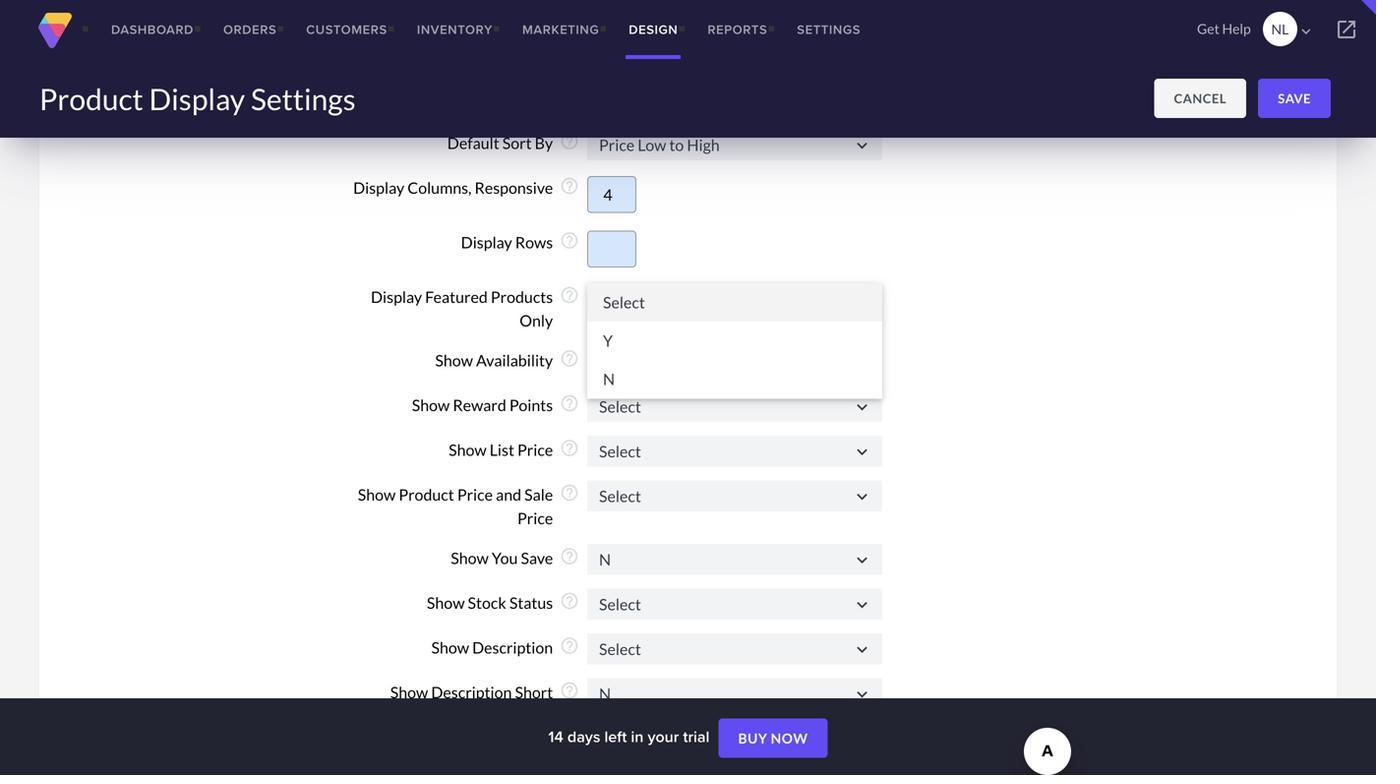Task type: describe. For each thing, give the bounding box(es) containing it.
only
[[520, 311, 553, 330]]

show for show list price help_outline
[[449, 441, 487, 460]]

0 horizontal spatial product
[[39, 81, 143, 117]]

help_outline inside the show availability help_outline
[[560, 349, 580, 369]]

cancel link
[[1155, 79, 1247, 118]]

default sort by help_outline
[[448, 132, 580, 153]]

 link
[[1318, 0, 1377, 59]]

you
[[492, 549, 518, 568]]

nl
[[1272, 21, 1289, 37]]

 for show description short help_outline
[[852, 685, 873, 705]]

1 vertical spatial settings
[[251, 81, 356, 117]]

save inside show you save help_outline
[[521, 549, 553, 568]]

availability
[[476, 351, 553, 370]]

display rows help_outline
[[461, 231, 580, 252]]

description for help_outline
[[472, 638, 553, 657]]

14 days left in your trial
[[549, 725, 714, 748]]

show you save help_outline
[[451, 547, 580, 568]]

show description short help_outline
[[390, 681, 580, 702]]

sort
[[503, 134, 532, 153]]

show for show you save help_outline
[[451, 549, 489, 568]]

now
[[771, 730, 808, 747]]


[[1298, 23, 1316, 41]]

status
[[510, 593, 553, 613]]

left
[[605, 725, 627, 748]]

featured
[[425, 288, 488, 307]]

show reward points help_outline
[[412, 394, 580, 415]]

help_outline inside show description help_outline
[[560, 636, 580, 656]]

sale
[[525, 485, 553, 504]]

product inside show product price and sale price help_outline
[[399, 485, 454, 504]]

display featured products only help_outline
[[371, 286, 580, 330]]

your
[[648, 725, 679, 748]]

design
[[629, 20, 678, 39]]

stock
[[468, 593, 507, 613]]

 for show description help_outline
[[852, 640, 873, 660]]

show availability help_outline
[[435, 349, 580, 370]]

in
[[631, 725, 644, 748]]

show for show description short help_outline
[[390, 683, 428, 702]]

save inside save link
[[1279, 91, 1312, 106]]

1 horizontal spatial settings
[[797, 20, 861, 39]]

dashboard link
[[96, 0, 209, 59]]

 for show product price and sale price help_outline
[[852, 487, 873, 508]]

show list price help_outline
[[449, 439, 580, 460]]

responsive
[[475, 178, 553, 198]]

list
[[490, 441, 515, 460]]

trial
[[683, 725, 710, 748]]

dashboard
[[111, 20, 194, 39]]

help_outline inside default sort by help_outline
[[560, 132, 580, 151]]

show for show reward points help_outline
[[412, 396, 450, 415]]

price for and
[[457, 485, 493, 504]]

cancel
[[1174, 91, 1227, 106]]

show product price and sale price help_outline
[[358, 483, 580, 528]]

points
[[510, 396, 553, 415]]

show stock status help_outline
[[427, 591, 580, 613]]

help_outline inside show stock status help_outline
[[560, 591, 580, 611]]



Task type: locate. For each thing, give the bounding box(es) containing it.
show inside the show list price help_outline
[[449, 441, 487, 460]]

save link
[[1259, 79, 1331, 118]]

description
[[472, 638, 553, 657], [431, 683, 512, 702]]

display left columns,
[[353, 178, 405, 198]]

help_outline right "points"
[[560, 394, 580, 413]]

buy now link
[[719, 719, 828, 758]]

description down show description help_outline
[[431, 683, 512, 702]]

display inside display featured products only help_outline
[[371, 288, 422, 307]]

0 vertical spatial price
[[518, 441, 553, 460]]

get
[[1198, 20, 1220, 37]]

help_outline inside show product price and sale price help_outline
[[560, 483, 580, 503]]

product display settings
[[39, 81, 356, 117]]

display down dashboard in the top left of the page
[[149, 81, 245, 117]]

show inside show reward points help_outline
[[412, 396, 450, 415]]

display inside display columns, responsive help_outline
[[353, 178, 405, 198]]

2 vertical spatial price
[[518, 509, 553, 528]]

customers
[[306, 20, 388, 39]]

 for show you save help_outline
[[852, 550, 873, 571]]

reward
[[453, 396, 507, 415]]

help_outline right you
[[560, 547, 580, 566]]

10 help_outline from the top
[[560, 591, 580, 611]]

help_outline right list
[[560, 439, 580, 458]]

7  from the top
[[852, 640, 873, 660]]

reports
[[708, 20, 768, 39]]

11 help_outline from the top
[[560, 636, 580, 656]]

help_outline inside show description short help_outline
[[560, 681, 580, 701]]

9 help_outline from the top
[[560, 547, 580, 566]]

description for short
[[431, 683, 512, 702]]

display inside display rows help_outline
[[461, 233, 512, 252]]

help_outline right responsive at the left
[[560, 176, 580, 196]]

price left and
[[457, 485, 493, 504]]

help_outline right 'sale'
[[560, 483, 580, 503]]

6 help_outline from the top
[[560, 394, 580, 413]]

1 vertical spatial description
[[431, 683, 512, 702]]

save down  in the right top of the page
[[1279, 91, 1312, 106]]

description down show stock status help_outline
[[472, 638, 553, 657]]

display columns, responsive help_outline
[[353, 176, 580, 198]]

4 help_outline from the top
[[560, 286, 580, 305]]

show description help_outline
[[432, 636, 580, 657]]

price
[[518, 441, 553, 460], [457, 485, 493, 504], [518, 509, 553, 528]]

2 help_outline from the top
[[560, 176, 580, 196]]

n
[[603, 370, 615, 389]]

product left and
[[399, 485, 454, 504]]

show inside show you save help_outline
[[451, 549, 489, 568]]

description inside show description help_outline
[[472, 638, 553, 657]]

buy now
[[738, 730, 808, 747]]

by
[[535, 134, 553, 153]]

short
[[515, 683, 553, 702]]

columns,
[[408, 178, 472, 198]]

show for show availability help_outline
[[435, 351, 473, 370]]

show for show description help_outline
[[432, 638, 469, 657]]

None text field
[[587, 129, 883, 160], [587, 436, 883, 467], [587, 481, 883, 512], [587, 544, 883, 575], [587, 634, 883, 665], [587, 129, 883, 160], [587, 436, 883, 467], [587, 481, 883, 512], [587, 544, 883, 575], [587, 634, 883, 665]]

8  from the top
[[852, 685, 873, 705]]

3  from the top
[[852, 442, 873, 463]]

show for show product price and sale price help_outline
[[358, 485, 396, 504]]

1 vertical spatial save
[[521, 549, 553, 568]]

14
[[549, 725, 564, 748]]

get help
[[1198, 20, 1251, 37]]

buy
[[738, 730, 768, 747]]

display left featured
[[371, 288, 422, 307]]

help_outline inside the show list price help_outline
[[560, 439, 580, 458]]

help_outline
[[560, 132, 580, 151], [560, 176, 580, 196], [560, 231, 580, 251], [560, 286, 580, 305], [560, 349, 580, 369], [560, 394, 580, 413], [560, 439, 580, 458], [560, 483, 580, 503], [560, 547, 580, 566], [560, 591, 580, 611], [560, 636, 580, 656], [560, 681, 580, 701]]

help_outline right short
[[560, 681, 580, 701]]

show inside show product price and sale price help_outline
[[358, 485, 396, 504]]

help_outline inside display columns, responsive help_outline
[[560, 176, 580, 196]]

1  from the top
[[852, 135, 873, 156]]

inventory
[[417, 20, 493, 39]]

5  from the top
[[852, 550, 873, 571]]

show
[[435, 351, 473, 370], [412, 396, 450, 415], [449, 441, 487, 460], [358, 485, 396, 504], [451, 549, 489, 568], [427, 593, 465, 613], [432, 638, 469, 657], [390, 683, 428, 702]]

help_outline inside display rows help_outline
[[560, 231, 580, 251]]

help_outline inside show you save help_outline
[[560, 547, 580, 566]]

7 help_outline from the top
[[560, 439, 580, 458]]

price right list
[[518, 441, 553, 460]]

12 help_outline from the top
[[560, 681, 580, 701]]

help
[[1223, 20, 1251, 37]]

help_outline right the status
[[560, 591, 580, 611]]

5 help_outline from the top
[[560, 349, 580, 369]]

show inside show stock status help_outline
[[427, 593, 465, 613]]

nl 
[[1272, 21, 1316, 41]]

price for help_outline
[[518, 441, 553, 460]]

rows
[[515, 233, 553, 252]]

products
[[491, 288, 553, 307]]

product down dashboard link
[[39, 81, 143, 117]]

help_outline down show stock status help_outline
[[560, 636, 580, 656]]

0 horizontal spatial settings
[[251, 81, 356, 117]]

0 horizontal spatial save
[[521, 549, 553, 568]]

1 vertical spatial product
[[399, 485, 454, 504]]

settings
[[797, 20, 861, 39], [251, 81, 356, 117]]

display
[[149, 81, 245, 117], [353, 178, 405, 198], [461, 233, 512, 252], [371, 288, 422, 307]]

y
[[603, 331, 613, 350]]

description inside show description short help_outline
[[431, 683, 512, 702]]

help_outline inside show reward points help_outline
[[560, 394, 580, 413]]

1 horizontal spatial save
[[1279, 91, 1312, 106]]

 for show reward points help_outline
[[852, 397, 873, 418]]

0 vertical spatial settings
[[797, 20, 861, 39]]

display for responsive
[[353, 178, 405, 198]]

1 horizontal spatial product
[[399, 485, 454, 504]]

help_outline left y
[[560, 349, 580, 369]]

help_outline right products
[[560, 286, 580, 305]]

orders
[[223, 20, 277, 39]]

 for show stock status help_outline
[[852, 595, 873, 616]]

show inside show description help_outline
[[432, 638, 469, 657]]

0 vertical spatial save
[[1279, 91, 1312, 106]]

4  from the top
[[852, 487, 873, 508]]


[[852, 135, 873, 156], [852, 397, 873, 418], [852, 442, 873, 463], [852, 487, 873, 508], [852, 550, 873, 571], [852, 595, 873, 616], [852, 640, 873, 660], [852, 685, 873, 705]]

show inside show description short help_outline
[[390, 683, 428, 702]]

default
[[448, 134, 500, 153]]

select
[[603, 293, 645, 312]]

1 help_outline from the top
[[560, 132, 580, 151]]

settings right reports at the top right
[[797, 20, 861, 39]]

save right you
[[521, 549, 553, 568]]

0 vertical spatial description
[[472, 638, 553, 657]]

save
[[1279, 91, 1312, 106], [521, 549, 553, 568]]

price down 'sale'
[[518, 509, 553, 528]]

 for default sort by help_outline
[[852, 135, 873, 156]]

6  from the top
[[852, 595, 873, 616]]

product
[[39, 81, 143, 117], [399, 485, 454, 504]]

show for show stock status help_outline
[[427, 593, 465, 613]]

0 vertical spatial product
[[39, 81, 143, 117]]

help_outline right by
[[560, 132, 580, 151]]

price inside the show list price help_outline
[[518, 441, 553, 460]]


[[1335, 18, 1359, 41]]

display for products
[[371, 288, 422, 307]]

1 vertical spatial price
[[457, 485, 493, 504]]

marketing
[[522, 20, 600, 39]]

help_outline inside display featured products only help_outline
[[560, 286, 580, 305]]

 for show list price help_outline
[[852, 442, 873, 463]]

3 help_outline from the top
[[560, 231, 580, 251]]

None text field
[[587, 176, 637, 213], [587, 231, 637, 268], [587, 391, 883, 422], [587, 589, 883, 620], [587, 679, 883, 710], [587, 176, 637, 213], [587, 231, 637, 268], [587, 391, 883, 422], [587, 589, 883, 620], [587, 679, 883, 710]]

days
[[568, 725, 601, 748]]

settings down customers on the top left of page
[[251, 81, 356, 117]]

display for help_outline
[[461, 233, 512, 252]]

and
[[496, 485, 522, 504]]

display left 'rows'
[[461, 233, 512, 252]]

2  from the top
[[852, 397, 873, 418]]

8 help_outline from the top
[[560, 483, 580, 503]]

show inside the show availability help_outline
[[435, 351, 473, 370]]

help_outline right 'rows'
[[560, 231, 580, 251]]



Task type: vqa. For each thing, say whether or not it's contained in the screenshot.
1st 12:00AM from the top of the page
no



